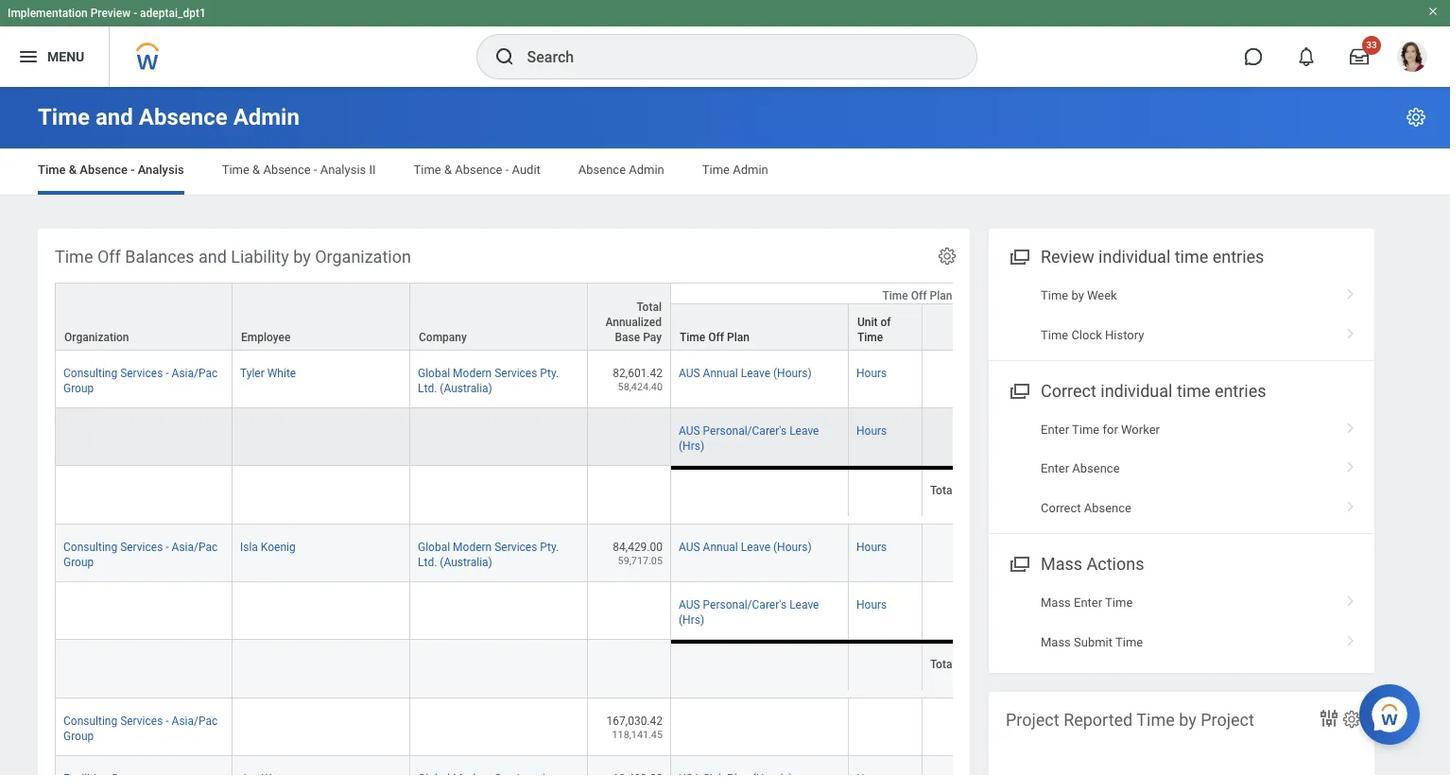 Task type: describe. For each thing, give the bounding box(es) containing it.
pty. for 82,601.42
[[540, 367, 559, 380]]

absence left the audit
[[455, 163, 502, 177]]

services for 84,429.00
[[120, 541, 163, 554]]

time admin
[[702, 163, 768, 177]]

2 vertical spatial by
[[1179, 710, 1197, 730]]

list for mass actions
[[989, 584, 1375, 662]]

mass for mass actions
[[1041, 554, 1082, 574]]

isla koenig link
[[240, 537, 296, 554]]

enter absence
[[1041, 462, 1120, 476]]

2 aus personal/carer's leave (hrs) link from the top
[[679, 595, 819, 627]]

enter time for worker
[[1041, 423, 1160, 437]]

analysis for time & absence - analysis
[[138, 163, 184, 177]]

implementation
[[8, 7, 88, 20]]

list for correct individual time entries
[[989, 410, 1375, 528]]

absence down enter absence
[[1084, 501, 1132, 515]]

1 hours from the top
[[856, 367, 887, 380]]

total annualized base pay button
[[588, 284, 670, 350]]

personal/carer's for 2nd aus personal/carer's leave (hrs) link from the top
[[703, 599, 787, 612]]

organization button
[[56, 284, 232, 350]]

total
[[637, 301, 662, 314]]

chevron right image for enter time for worker
[[1339, 416, 1363, 435]]

individual for correct
[[1101, 381, 1173, 401]]

time clock history link
[[989, 315, 1375, 354]]

unit
[[857, 316, 878, 329]]

time and absence admin main content
[[0, 87, 1450, 775]]

menu group image for correct individual time entries
[[1006, 377, 1031, 403]]

off for time off balances and liability by organization
[[97, 247, 121, 267]]

preview
[[90, 7, 131, 20]]

mass enter time link
[[989, 584, 1375, 623]]

ltd. for tyler white
[[418, 382, 437, 395]]

1 project from the left
[[1006, 710, 1059, 730]]

unit of time
[[857, 316, 891, 344]]

3 consulting services - asia/pac group link from the top
[[63, 711, 218, 743]]

ii
[[369, 163, 376, 177]]

leave for second aus annual leave (hours) link
[[741, 541, 770, 554]]

company
[[419, 331, 467, 344]]

global modern services pty. ltd. (australia) for 84,429.00
[[418, 541, 559, 569]]

implementation preview -   adeptai_dpt1
[[8, 7, 206, 20]]

review individual time entries
[[1041, 247, 1264, 267]]

59,717.05
[[618, 555, 663, 567]]

absence left ii
[[263, 163, 311, 177]]

time off plan details
[[882, 289, 990, 302]]

list for review individual time entries
[[989, 276, 1375, 354]]

row containing total:
[[55, 640, 1202, 698]]

time for correct individual time entries
[[1177, 381, 1210, 401]]

1 vertical spatial by
[[1071, 288, 1084, 303]]

employee button
[[233, 284, 409, 350]]

isla koenig
[[240, 541, 296, 554]]

chevron right image for correct absence
[[1339, 494, 1363, 513]]

global modern services pty. ltd. (australia) link for 82,601.42
[[418, 363, 559, 395]]

ltd. for isla koenig
[[418, 556, 437, 569]]

3 hours from the top
[[856, 541, 887, 554]]

details
[[955, 289, 990, 302]]

justify image
[[17, 45, 40, 68]]

absence up time & absence - analysis in the top of the page
[[139, 104, 228, 130]]

time off plan
[[680, 331, 750, 344]]

33 button
[[1339, 36, 1381, 78]]

(hrs) for 2nd aus personal/carer's leave (hrs) link from the top
[[679, 614, 704, 627]]

hours link for 2nd aus personal/carer's leave (hrs) link from the bottom
[[856, 421, 887, 438]]

consulting services - asia/pac group for isla
[[63, 541, 218, 569]]

total annualized base pay
[[605, 301, 662, 344]]

of
[[881, 316, 891, 329]]

organization inside popup button
[[64, 331, 129, 344]]

2 hours from the top
[[856, 425, 887, 438]]

3 asia/pac from the top
[[172, 714, 218, 728]]

analysis for time & absence - analysis ii
[[320, 163, 366, 177]]

tyler white link
[[240, 363, 296, 380]]

(australia) for 84,429.00
[[440, 556, 492, 569]]

time off plan button
[[671, 304, 848, 350]]

aus for 2nd aus personal/carer's leave (hrs) link from the top
[[679, 599, 700, 612]]

total: for total: row
[[930, 484, 958, 498]]

history
[[1105, 328, 1144, 342]]

pty. for 84,429.00
[[540, 541, 559, 554]]

mass submit time
[[1041, 635, 1143, 649]]

chevron right image for time by week
[[1339, 282, 1363, 301]]

tyler white
[[240, 367, 296, 380]]

82,601.42 58,424.40
[[613, 367, 663, 393]]

entries for correct individual time entries
[[1215, 381, 1266, 401]]

employee column header
[[233, 283, 410, 352]]

absence down 'enter time for worker'
[[1072, 462, 1120, 476]]

menu
[[47, 49, 84, 64]]

chevron right image for time clock history
[[1339, 321, 1363, 340]]

search image
[[493, 45, 516, 68]]

3 consulting from the top
[[63, 714, 117, 728]]

absence right the audit
[[578, 163, 626, 177]]

mass for mass enter time
[[1041, 596, 1071, 610]]

correct absence link
[[989, 489, 1375, 528]]

admin for absence admin
[[629, 163, 664, 177]]

leave for 2nd aus personal/carer's leave (hrs) link from the top
[[789, 599, 819, 612]]

white
[[267, 367, 296, 380]]

menu group image
[[1006, 243, 1031, 268]]

reported
[[1064, 710, 1133, 730]]

company column header
[[410, 283, 588, 352]]

individual for review
[[1099, 247, 1171, 267]]

absence admin
[[578, 163, 664, 177]]

mass for mass submit time
[[1041, 635, 1071, 649]]

aus annual leave (hours) for second aus annual leave (hours) link
[[679, 541, 812, 554]]

0 horizontal spatial and
[[95, 104, 133, 130]]

asia/pac for tyler white
[[172, 367, 218, 380]]

modern for 82,601.42
[[453, 367, 492, 380]]

annualized
[[605, 316, 662, 329]]

84,429.00 59,717.05
[[613, 541, 663, 567]]

group for tyler white
[[63, 382, 94, 395]]

correct absence
[[1041, 501, 1132, 515]]

enter for enter time for worker
[[1041, 423, 1069, 437]]

close environment banner image
[[1427, 6, 1439, 17]]

228
[[1017, 658, 1036, 671]]

off for time off plan details
[[911, 289, 927, 302]]

enter absence link
[[989, 449, 1375, 489]]

total: row
[[55, 466, 1202, 525]]

time & absence - analysis
[[38, 163, 184, 177]]

balances
[[125, 247, 194, 267]]

koenig
[[261, 541, 296, 554]]

base
[[615, 331, 640, 344]]

annual for second aus annual leave (hours) link
[[703, 541, 738, 554]]

0 vertical spatial organization
[[315, 247, 411, 267]]

worker
[[1121, 423, 1160, 437]]

employee
[[241, 331, 291, 344]]

profile logan mcneil image
[[1397, 42, 1427, 76]]

leave for second aus annual leave (hours) link from the bottom
[[741, 367, 770, 380]]

consulting for isla
[[63, 541, 117, 554]]

6 row from the top
[[55, 582, 1202, 640]]

consulting services - asia/pac group link for isla koenig
[[63, 537, 218, 569]]

absence down the "time and absence admin"
[[80, 163, 128, 177]]

time by week
[[1041, 288, 1117, 303]]



Task type: vqa. For each thing, say whether or not it's contained in the screenshot.
top "BY"
yes



Task type: locate. For each thing, give the bounding box(es) containing it.
33
[[1366, 40, 1377, 50]]

1 vertical spatial aus personal/carer's leave (hrs) link
[[679, 595, 819, 627]]

enter time for worker link
[[989, 410, 1375, 449]]

2 aus personal/carer's leave (hrs) from the top
[[679, 599, 819, 627]]

1 vertical spatial plan
[[727, 331, 750, 344]]

chevron right image for enter absence
[[1339, 455, 1363, 474]]

off up unit of time popup button
[[911, 289, 927, 302]]

balance button
[[923, 304, 1043, 350]]

by
[[293, 247, 311, 267], [1071, 288, 1084, 303], [1179, 710, 1197, 730]]

1 mass from the top
[[1041, 554, 1082, 574]]

0 vertical spatial aus annual leave (hours) link
[[679, 363, 812, 380]]

0 vertical spatial group
[[63, 382, 94, 395]]

58,424.40
[[618, 381, 663, 393]]

2 total: from the top
[[930, 658, 958, 671]]

1 vertical spatial off
[[911, 289, 927, 302]]

2 vertical spatial list
[[989, 584, 1375, 662]]

1 (hours) from the top
[[773, 367, 812, 380]]

& for time & absence - analysis ii
[[252, 163, 260, 177]]

by inside "element"
[[293, 247, 311, 267]]

2 correct from the top
[[1041, 501, 1081, 515]]

time by week link
[[989, 276, 1375, 315]]

tab list
[[19, 149, 1431, 195]]

1 global modern services pty. ltd. (australia) link from the top
[[418, 363, 559, 395]]

pty. down company column header
[[540, 367, 559, 380]]

row
[[55, 283, 1202, 352], [55, 284, 1202, 352], [55, 351, 1202, 409], [55, 409, 1202, 466], [55, 525, 1202, 582], [55, 582, 1202, 640], [55, 640, 1202, 698], [55, 698, 1202, 756], [55, 756, 1202, 775]]

1 horizontal spatial by
[[1071, 288, 1084, 303]]

1 analysis from the left
[[138, 163, 184, 177]]

annual for second aus annual leave (hours) link from the bottom
[[703, 367, 738, 380]]

aus annual leave (hours) for second aus annual leave (hours) link from the bottom
[[679, 367, 812, 380]]

3 consulting services - asia/pac group from the top
[[63, 714, 218, 743]]

chevron right image inside correct absence link
[[1339, 494, 1363, 513]]

services for 82,601.42
[[120, 367, 163, 380]]

Search Workday  search field
[[527, 36, 937, 78]]

personal/carer's for 2nd aus personal/carer's leave (hrs) link from the bottom
[[703, 425, 787, 438]]

time and absence admin
[[38, 104, 300, 130]]

2 modern from the top
[[453, 541, 492, 554]]

correct for correct individual time entries
[[1041, 381, 1096, 401]]

0 vertical spatial (hrs)
[[679, 440, 704, 453]]

0 vertical spatial plan
[[930, 289, 952, 302]]

row containing time off plan details
[[55, 283, 1202, 352]]

2 project from the left
[[1201, 710, 1254, 730]]

1 consulting services - asia/pac group link from the top
[[63, 363, 218, 395]]

1 vertical spatial total:
[[930, 658, 958, 671]]

1 horizontal spatial &
[[252, 163, 260, 177]]

and
[[95, 104, 133, 130], [199, 247, 227, 267]]

0 horizontal spatial project
[[1006, 710, 1059, 730]]

1 annual from the top
[[703, 367, 738, 380]]

8 row from the top
[[55, 698, 1202, 756]]

consulting for tyler
[[63, 367, 117, 380]]

1 asia/pac from the top
[[172, 367, 218, 380]]

0 vertical spatial off
[[97, 247, 121, 267]]

consulting services - asia/pac group
[[63, 367, 218, 395], [63, 541, 218, 569], [63, 714, 218, 743]]

1 aus annual leave (hours) link from the top
[[679, 363, 812, 380]]

2 (australia) from the top
[[440, 556, 492, 569]]

menu group image
[[1006, 377, 1031, 403], [1006, 550, 1031, 576]]

group
[[63, 382, 94, 395], [63, 556, 94, 569], [63, 730, 94, 743]]

84,429.00
[[613, 541, 663, 554]]

configure time off balances and liability by organization image
[[937, 246, 958, 267]]

2 vertical spatial enter
[[1074, 596, 1102, 610]]

& for time & absence - analysis
[[69, 163, 77, 177]]

list containing time by week
[[989, 276, 1375, 354]]

0 vertical spatial enter
[[1041, 423, 1069, 437]]

1 vertical spatial pty.
[[540, 541, 559, 554]]

global modern services pty. ltd. (australia) link for 84,429.00
[[418, 537, 559, 569]]

7 chevron right image from the top
[[1339, 628, 1363, 647]]

review
[[1041, 247, 1094, 267]]

3 mass from the top
[[1041, 635, 1071, 649]]

plan
[[930, 289, 952, 302], [727, 331, 750, 344]]

by down mass submit time link
[[1179, 710, 1197, 730]]

1 horizontal spatial analysis
[[320, 163, 366, 177]]

9 row from the top
[[55, 756, 1202, 775]]

4 aus from the top
[[679, 599, 700, 612]]

3 hours link from the top
[[856, 537, 887, 554]]

total:
[[930, 484, 958, 498], [930, 658, 958, 671]]

1 vertical spatial time
[[1177, 381, 1210, 401]]

off for time off plan
[[708, 331, 724, 344]]

analysis down the "time and absence admin"
[[138, 163, 184, 177]]

enter up correct absence
[[1041, 462, 1069, 476]]

&
[[69, 163, 77, 177], [252, 163, 260, 177], [444, 163, 452, 177]]

1 vertical spatial global modern services pty. ltd. (australia) link
[[418, 537, 559, 569]]

consulting services - asia/pac group for tyler
[[63, 367, 218, 395]]

1 pty. from the top
[[540, 367, 559, 380]]

time & absence - analysis ii
[[222, 163, 376, 177]]

tyler
[[240, 367, 264, 380]]

and up time & absence - analysis in the top of the page
[[95, 104, 133, 130]]

entries up the enter time for worker link
[[1215, 381, 1266, 401]]

by left week
[[1071, 288, 1084, 303]]

1 vertical spatial consulting services - asia/pac group link
[[63, 537, 218, 569]]

1 vertical spatial (australia)
[[440, 556, 492, 569]]

167,030.42
[[607, 714, 663, 728]]

audit
[[512, 163, 541, 177]]

annual right 84,429.00
[[703, 541, 738, 554]]

chevron right image inside the enter time for worker link
[[1339, 416, 1363, 435]]

118,141.45
[[612, 729, 663, 741]]

1 hours link from the top
[[856, 363, 887, 380]]

1 group from the top
[[63, 382, 94, 395]]

0 horizontal spatial by
[[293, 247, 311, 267]]

individual up "worker"
[[1101, 381, 1173, 401]]

1 aus annual leave (hours) from the top
[[679, 367, 812, 380]]

mass submit time link
[[989, 623, 1375, 662]]

0 vertical spatial global modern services pty. ltd. (australia) link
[[418, 363, 559, 395]]

list
[[989, 276, 1375, 354], [989, 410, 1375, 528], [989, 584, 1375, 662]]

mass left 'submit'
[[1041, 635, 1071, 649]]

7 row from the top
[[55, 640, 1202, 698]]

consulting
[[63, 367, 117, 380], [63, 541, 117, 554], [63, 714, 117, 728]]

aus personal/carer's leave (hrs)
[[679, 425, 819, 453], [679, 599, 819, 627]]

& for time & absence - audit
[[444, 163, 452, 177]]

0 vertical spatial ltd.
[[418, 382, 437, 395]]

1 vertical spatial menu group image
[[1006, 550, 1031, 576]]

1 consulting services - asia/pac group from the top
[[63, 367, 218, 395]]

time up the enter time for worker link
[[1177, 381, 1210, 401]]

2 horizontal spatial by
[[1179, 710, 1197, 730]]

2 hours link from the top
[[856, 421, 887, 438]]

0 vertical spatial consulting
[[63, 367, 117, 380]]

1 vertical spatial aus annual leave (hours)
[[679, 541, 812, 554]]

time clock history
[[1041, 328, 1144, 342]]

2 (hrs) from the top
[[679, 614, 704, 627]]

0 vertical spatial pty.
[[540, 367, 559, 380]]

167,030.42 118,141.45
[[607, 714, 663, 741]]

2 mass from the top
[[1041, 596, 1071, 610]]

global modern services pty. ltd. (australia) for 82,601.42
[[418, 367, 559, 395]]

2 ltd. from the top
[[418, 556, 437, 569]]

project reported time by project
[[1006, 710, 1254, 730]]

week
[[1087, 288, 1117, 303]]

services
[[120, 367, 163, 380], [495, 367, 537, 380], [120, 541, 163, 554], [495, 541, 537, 554], [120, 714, 163, 728]]

individual up week
[[1099, 247, 1171, 267]]

company button
[[410, 284, 587, 350]]

plan right pay
[[727, 331, 750, 344]]

correct individual time entries
[[1041, 381, 1266, 401]]

1 horizontal spatial project
[[1201, 710, 1254, 730]]

project down 228
[[1006, 710, 1059, 730]]

1 horizontal spatial organization
[[315, 247, 411, 267]]

1 (australia) from the top
[[440, 382, 492, 395]]

1 vertical spatial enter
[[1041, 462, 1069, 476]]

0 vertical spatial list
[[989, 276, 1375, 354]]

2 pty. from the top
[[540, 541, 559, 554]]

time off plan details button
[[671, 284, 1202, 303]]

balance
[[994, 331, 1034, 344]]

aus annual leave (hours) link
[[679, 363, 812, 380], [679, 537, 812, 554]]

tab list inside time and absence admin main content
[[19, 149, 1431, 195]]

pty. left 84,429.00
[[540, 541, 559, 554]]

chevron right image inside enter absence link
[[1339, 455, 1363, 474]]

actions
[[1087, 554, 1144, 574]]

2 horizontal spatial admin
[[733, 163, 768, 177]]

off right pay
[[708, 331, 724, 344]]

0 vertical spatial time
[[1175, 247, 1208, 267]]

enter
[[1041, 423, 1069, 437], [1041, 462, 1069, 476], [1074, 596, 1102, 610]]

2 horizontal spatial off
[[911, 289, 927, 302]]

2 menu group image from the top
[[1006, 550, 1031, 576]]

2 list from the top
[[989, 410, 1375, 528]]

correct down enter absence
[[1041, 501, 1081, 515]]

2 consulting services - asia/pac group link from the top
[[63, 537, 218, 569]]

isla
[[240, 541, 258, 554]]

and left liability
[[199, 247, 227, 267]]

1 vertical spatial asia/pac
[[172, 541, 218, 554]]

1 aus from the top
[[679, 367, 700, 380]]

correct
[[1041, 381, 1096, 401], [1041, 501, 1081, 515]]

plan left the 'details'
[[930, 289, 952, 302]]

time off balances and liability by organization
[[55, 247, 411, 267]]

1 modern from the top
[[453, 367, 492, 380]]

2 aus annual leave (hours) from the top
[[679, 541, 812, 554]]

0 vertical spatial annual
[[703, 367, 738, 380]]

menu group image for mass actions
[[1006, 550, 1031, 576]]

1 consulting from the top
[[63, 367, 117, 380]]

pay
[[643, 331, 662, 344]]

0 horizontal spatial analysis
[[138, 163, 184, 177]]

3 & from the left
[[444, 163, 452, 177]]

chevron right image inside mass enter time link
[[1339, 589, 1363, 608]]

2 & from the left
[[252, 163, 260, 177]]

chevron right image for mass enter time
[[1339, 589, 1363, 608]]

0 vertical spatial aus personal/carer's leave (hrs) link
[[679, 421, 819, 453]]

1 vertical spatial (hours)
[[773, 541, 812, 554]]

1 (hrs) from the top
[[679, 440, 704, 453]]

global for koenig
[[418, 541, 450, 554]]

1 vertical spatial correct
[[1041, 501, 1081, 515]]

1 horizontal spatial off
[[708, 331, 724, 344]]

(hrs)
[[679, 440, 704, 453], [679, 614, 704, 627]]

tab list containing time & absence - analysis
[[19, 149, 1431, 195]]

(australia) for 82,601.42
[[440, 382, 492, 395]]

2 annual from the top
[[703, 541, 738, 554]]

adeptai_dpt1
[[140, 7, 206, 20]]

0 vertical spatial consulting services - asia/pac group link
[[63, 363, 218, 395]]

unit of time button
[[849, 304, 922, 350]]

1 vertical spatial consulting
[[63, 541, 117, 554]]

entries for review individual time entries
[[1213, 247, 1264, 267]]

2 (hours) from the top
[[773, 541, 812, 554]]

2 vertical spatial asia/pac
[[172, 714, 218, 728]]

menu group image down balance
[[1006, 377, 1031, 403]]

1 correct from the top
[[1041, 381, 1096, 401]]

time
[[38, 104, 90, 130], [38, 163, 66, 177], [222, 163, 249, 177], [414, 163, 441, 177], [702, 163, 730, 177], [55, 247, 93, 267], [1041, 288, 1068, 303], [882, 289, 908, 302], [1041, 328, 1068, 342], [680, 331, 705, 344], [857, 331, 883, 344], [1072, 423, 1100, 437], [1105, 596, 1133, 610], [1115, 635, 1143, 649], [1137, 710, 1175, 730]]

82,601.42
[[613, 367, 663, 380]]

correct for correct absence
[[1041, 501, 1081, 515]]

0 vertical spatial aus personal/carer's leave (hrs)
[[679, 425, 819, 453]]

aus personal/carer's leave (hrs) link
[[679, 421, 819, 453], [679, 595, 819, 627]]

2 vertical spatial off
[[708, 331, 724, 344]]

2 consulting services - asia/pac group from the top
[[63, 541, 218, 569]]

1 vertical spatial list
[[989, 410, 1375, 528]]

0 vertical spatial and
[[95, 104, 133, 130]]

liability
[[231, 247, 289, 267]]

chevron right image inside time by week link
[[1339, 282, 1363, 301]]

6 chevron right image from the top
[[1339, 589, 1363, 608]]

total: for row containing total:
[[930, 658, 958, 671]]

2 global modern services pty. ltd. (australia) from the top
[[418, 541, 559, 569]]

row containing unit of time
[[55, 284, 1202, 352]]

global
[[418, 367, 450, 380], [418, 541, 450, 554]]

aus for 2nd aus personal/carer's leave (hrs) link from the bottom
[[679, 425, 700, 438]]

chevron right image inside mass submit time link
[[1339, 628, 1363, 647]]

2 vertical spatial group
[[63, 730, 94, 743]]

0 horizontal spatial off
[[97, 247, 121, 267]]

1 vertical spatial global
[[418, 541, 450, 554]]

1 total: from the top
[[930, 484, 958, 498]]

5 chevron right image from the top
[[1339, 494, 1363, 513]]

global for white
[[418, 367, 450, 380]]

plan for time off plan details
[[930, 289, 952, 302]]

admin for time admin
[[733, 163, 768, 177]]

2 chevron right image from the top
[[1339, 321, 1363, 340]]

1 vertical spatial modern
[[453, 541, 492, 554]]

1 horizontal spatial admin
[[629, 163, 664, 177]]

0 horizontal spatial organization
[[64, 331, 129, 344]]

4 hours from the top
[[856, 599, 887, 612]]

mass actions
[[1041, 554, 1144, 574]]

cell
[[55, 409, 233, 466], [233, 409, 410, 466], [410, 409, 588, 466], [588, 409, 671, 466], [55, 466, 233, 525], [233, 466, 410, 525], [410, 466, 588, 525], [588, 466, 671, 525], [671, 466, 849, 525], [849, 466, 923, 525], [55, 582, 233, 640], [233, 582, 410, 640], [410, 582, 588, 640], [588, 582, 671, 640], [55, 640, 233, 698], [233, 640, 410, 698], [410, 640, 588, 698], [588, 640, 671, 698], [671, 640, 849, 698], [849, 640, 923, 698], [233, 698, 410, 756], [410, 698, 588, 756], [671, 698, 849, 756], [849, 698, 923, 756], [923, 698, 1044, 756]]

time up time by week link
[[1175, 247, 1208, 267]]

notifications large image
[[1297, 47, 1316, 66]]

0 horizontal spatial &
[[69, 163, 77, 177]]

1 vertical spatial aus personal/carer's leave (hrs)
[[679, 599, 819, 627]]

0 vertical spatial consulting services - asia/pac group
[[63, 367, 218, 395]]

annual down "time off plan"
[[703, 367, 738, 380]]

1 vertical spatial global modern services pty. ltd. (australia)
[[418, 541, 559, 569]]

1 vertical spatial entries
[[1215, 381, 1266, 401]]

enter for enter absence
[[1041, 462, 1069, 476]]

2 global from the top
[[418, 541, 450, 554]]

time for review individual time entries
[[1175, 247, 1208, 267]]

aus personal/carer's leave (hrs) for 2nd aus personal/carer's leave (hrs) link from the top
[[679, 599, 819, 627]]

1 chevron right image from the top
[[1339, 282, 1363, 301]]

list containing mass enter time
[[989, 584, 1375, 662]]

organization column header
[[55, 283, 233, 352]]

(hrs) for 2nd aus personal/carer's leave (hrs) link from the bottom
[[679, 440, 704, 453]]

1 vertical spatial organization
[[64, 331, 129, 344]]

1 & from the left
[[69, 163, 77, 177]]

clock
[[1071, 328, 1102, 342]]

0 vertical spatial total:
[[930, 484, 958, 498]]

project down mass submit time link
[[1201, 710, 1254, 730]]

mass enter time
[[1041, 596, 1133, 610]]

0 vertical spatial mass
[[1041, 554, 1082, 574]]

0 vertical spatial entries
[[1213, 247, 1264, 267]]

1 global from the top
[[418, 367, 450, 380]]

3 group from the top
[[63, 730, 94, 743]]

entries up time by week link
[[1213, 247, 1264, 267]]

0 vertical spatial modern
[[453, 367, 492, 380]]

1 horizontal spatial and
[[199, 247, 227, 267]]

modern
[[453, 367, 492, 380], [453, 541, 492, 554]]

absence
[[139, 104, 228, 130], [80, 163, 128, 177], [263, 163, 311, 177], [455, 163, 502, 177], [578, 163, 626, 177], [1072, 462, 1120, 476], [1084, 501, 1132, 515]]

time & absence - audit
[[414, 163, 541, 177]]

configure and view chart data image
[[1318, 707, 1340, 730]]

consulting services - asia/pac group link for tyler white
[[63, 363, 218, 395]]

0 vertical spatial global
[[418, 367, 450, 380]]

time inside unit of time
[[857, 331, 883, 344]]

chevron right image inside time clock history link
[[1339, 321, 1363, 340]]

2 vertical spatial consulting services - asia/pac group
[[63, 714, 218, 743]]

1 ltd. from the top
[[418, 382, 437, 395]]

5 row from the top
[[55, 525, 1202, 582]]

2 horizontal spatial &
[[444, 163, 452, 177]]

4 hours link from the top
[[856, 595, 887, 612]]

(hours)
[[773, 367, 812, 380], [773, 541, 812, 554]]

menu button
[[0, 26, 109, 87]]

submit
[[1074, 635, 1113, 649]]

3 list from the top
[[989, 584, 1375, 662]]

personal/carer's
[[703, 425, 787, 438], [703, 599, 787, 612]]

asia/pac
[[172, 367, 218, 380], [172, 541, 218, 554], [172, 714, 218, 728]]

0 vertical spatial (hours)
[[773, 367, 812, 380]]

enter up enter absence
[[1041, 423, 1069, 437]]

correct inside list
[[1041, 501, 1081, 515]]

2 asia/pac from the top
[[172, 541, 218, 554]]

3 row from the top
[[55, 351, 1202, 409]]

1 vertical spatial individual
[[1101, 381, 1173, 401]]

mass up mass enter time
[[1041, 554, 1082, 574]]

time off balances and liability by organization element
[[38, 229, 1202, 775]]

plan for time off plan
[[727, 331, 750, 344]]

1 aus personal/carer's leave (hrs) from the top
[[679, 425, 819, 453]]

1 vertical spatial mass
[[1041, 596, 1071, 610]]

asia/pac for isla koenig
[[172, 541, 218, 554]]

1 vertical spatial and
[[199, 247, 227, 267]]

project
[[1006, 710, 1059, 730], [1201, 710, 1254, 730]]

mass
[[1041, 554, 1082, 574], [1041, 596, 1071, 610], [1041, 635, 1071, 649]]

0 vertical spatial aus annual leave (hours)
[[679, 367, 812, 380]]

total annualized base pay column header
[[588, 283, 671, 352]]

1 horizontal spatial plan
[[930, 289, 952, 302]]

hours link for 2nd aus personal/carer's leave (hrs) link from the top
[[856, 595, 887, 612]]

2 vertical spatial consulting
[[63, 714, 117, 728]]

1 vertical spatial (hrs)
[[679, 614, 704, 627]]

1 list from the top
[[989, 276, 1375, 354]]

and inside "element"
[[199, 247, 227, 267]]

enter down the mass actions
[[1074, 596, 1102, 610]]

correct up 'enter time for worker'
[[1041, 381, 1096, 401]]

2 consulting from the top
[[63, 541, 117, 554]]

menu group image left the mass actions
[[1006, 550, 1031, 576]]

1 row from the top
[[55, 283, 1202, 352]]

1 vertical spatial consulting services - asia/pac group
[[63, 541, 218, 569]]

analysis left ii
[[320, 163, 366, 177]]

modern for 84,429.00
[[453, 541, 492, 554]]

2 vertical spatial mass
[[1041, 635, 1071, 649]]

1 menu group image from the top
[[1006, 377, 1031, 403]]

configure this page image
[[1405, 106, 1427, 129]]

2 aus from the top
[[679, 425, 700, 438]]

- inside menu banner
[[133, 7, 137, 20]]

0 vertical spatial asia/pac
[[172, 367, 218, 380]]

1 vertical spatial personal/carer's
[[703, 599, 787, 612]]

0 vertical spatial global modern services pty. ltd. (australia)
[[418, 367, 559, 395]]

0 vertical spatial personal/carer's
[[703, 425, 787, 438]]

aus for second aus annual leave (hours) link from the bottom
[[679, 367, 700, 380]]

0 vertical spatial correct
[[1041, 381, 1096, 401]]

2 personal/carer's from the top
[[703, 599, 787, 612]]

2 vertical spatial consulting services - asia/pac group link
[[63, 711, 218, 743]]

1 vertical spatial aus annual leave (hours) link
[[679, 537, 812, 554]]

global modern services pty. ltd. (australia)
[[418, 367, 559, 395], [418, 541, 559, 569]]

2 aus annual leave (hours) link from the top
[[679, 537, 812, 554]]

0 horizontal spatial plan
[[727, 331, 750, 344]]

mass up mass submit time
[[1041, 596, 1071, 610]]

off
[[97, 247, 121, 267], [911, 289, 927, 302], [708, 331, 724, 344]]

1 personal/carer's from the top
[[703, 425, 787, 438]]

global modern services pty. ltd. (australia) link
[[418, 363, 559, 395], [418, 537, 559, 569]]

3 aus from the top
[[679, 541, 700, 554]]

leave for 2nd aus personal/carer's leave (hrs) link from the bottom
[[789, 425, 819, 438]]

1 vertical spatial group
[[63, 556, 94, 569]]

aus personal/carer's leave (hrs) for 2nd aus personal/carer's leave (hrs) link from the bottom
[[679, 425, 819, 453]]

off left balances
[[97, 247, 121, 267]]

entries
[[1213, 247, 1264, 267], [1215, 381, 1266, 401]]

0 vertical spatial (australia)
[[440, 382, 492, 395]]

2 analysis from the left
[[320, 163, 366, 177]]

1 vertical spatial ltd.
[[418, 556, 437, 569]]

chevron right image
[[1339, 282, 1363, 301], [1339, 321, 1363, 340], [1339, 416, 1363, 435], [1339, 455, 1363, 474], [1339, 494, 1363, 513], [1339, 589, 1363, 608], [1339, 628, 1363, 647]]

services for 167,030.42
[[120, 714, 163, 728]]

0 vertical spatial by
[[293, 247, 311, 267]]

2 row from the top
[[55, 284, 1202, 352]]

inbox large image
[[1350, 47, 1369, 66]]

group for isla koenig
[[63, 556, 94, 569]]

organization
[[315, 247, 411, 267], [64, 331, 129, 344]]

4 row from the top
[[55, 409, 1202, 466]]

admin
[[233, 104, 300, 130], [629, 163, 664, 177], [733, 163, 768, 177]]

0 vertical spatial menu group image
[[1006, 377, 1031, 403]]

list containing enter time for worker
[[989, 410, 1375, 528]]

0 horizontal spatial admin
[[233, 104, 300, 130]]

1 global modern services pty. ltd. (australia) from the top
[[418, 367, 559, 395]]

1 vertical spatial annual
[[703, 541, 738, 554]]

2 group from the top
[[63, 556, 94, 569]]

hours link for second aus annual leave (hours) link
[[856, 537, 887, 554]]

1 aus personal/carer's leave (hrs) link from the top
[[679, 421, 819, 453]]

by right liability
[[293, 247, 311, 267]]

4 chevron right image from the top
[[1339, 455, 1363, 474]]

menu banner
[[0, 0, 1450, 87]]

(australia)
[[440, 382, 492, 395], [440, 556, 492, 569]]

for
[[1103, 423, 1118, 437]]

chevron right image for mass submit time
[[1339, 628, 1363, 647]]

3 chevron right image from the top
[[1339, 416, 1363, 435]]

2 global modern services pty. ltd. (australia) link from the top
[[418, 537, 559, 569]]

configure project reported time by project image
[[1341, 709, 1362, 730]]

0 vertical spatial individual
[[1099, 247, 1171, 267]]

aus for second aus annual leave (hours) link
[[679, 541, 700, 554]]



